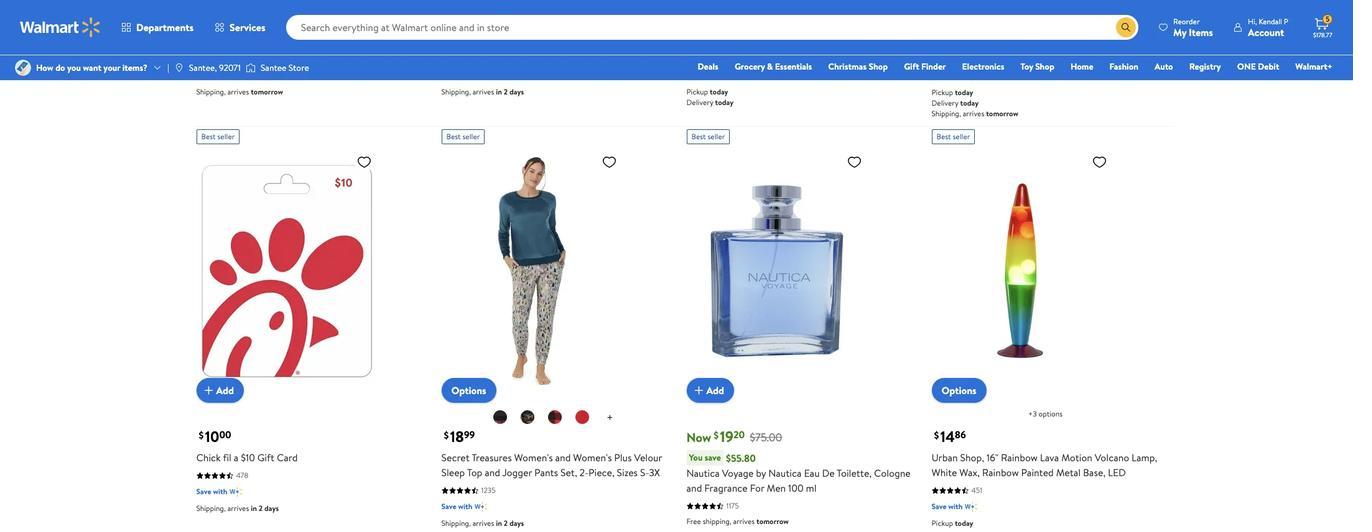 Task type: vqa. For each thing, say whether or not it's contained in the screenshot.
$28.76
no



Task type: locate. For each thing, give the bounding box(es) containing it.
set down stole
[[859, 34, 874, 48]]

motion
[[1062, 451, 1093, 465]]

1 vertical spatial days
[[264, 503, 279, 514]]

gift down grinch
[[840, 34, 857, 48]]

a inside magic mixies pixlings flitta the butterfly pixling 6.5 inch doll inside a potion bottle, ages 5+
[[264, 34, 269, 48]]

pieces
[[1111, 35, 1138, 49]]

$ for 14
[[934, 429, 939, 443]]

1 horizontal spatial add button
[[687, 378, 734, 403]]

 image left 'do'
[[15, 60, 31, 76]]

how inside ten acre gifts dr. seuss how the grinch stole christmas mug and hot cocoa set, gift set
[[791, 19, 811, 33]]

1 vertical spatial how
[[36, 62, 53, 74]]

delivery inside pickup today delivery today
[[687, 97, 713, 108]]

with down sanrio
[[458, 70, 472, 80]]

women's up pants
[[514, 451, 553, 465]]

add button up 00
[[196, 378, 244, 403]]

0 horizontal spatial set,
[[561, 466, 577, 480]]

services button
[[204, 12, 276, 42]]

1 horizontal spatial shop
[[1035, 60, 1055, 73]]

set, left 7
[[1084, 35, 1101, 49]]

walmart plus image for 18
[[475, 501, 487, 513]]

2 best seller from the left
[[446, 131, 480, 142]]

set, inside secret treasures women's and women's plus velour sleep top and jogger pants set, 2-piece, sizes s-3x
[[561, 466, 577, 480]]

1 vertical spatial 2
[[259, 503, 263, 514]]

Search search field
[[286, 15, 1139, 40]]

doll
[[217, 34, 234, 48]]

save for secret treasures women's and women's plus velour sleep top and jogger pants set, 2-piece, sizes s-3x
[[441, 502, 456, 512]]

a down pixlings
[[264, 34, 269, 48]]

gift right $10
[[257, 451, 274, 465]]

tomorrow
[[251, 87, 283, 97], [986, 108, 1018, 119], [757, 516, 789, 527]]

women's
[[514, 451, 553, 465], [573, 451, 612, 465]]

sanrio hello kitty girl's stud earring and necklace set
[[441, 19, 656, 48]]

pants
[[535, 466, 558, 480]]

add to cart image
[[201, 383, 216, 398]]

seller for 10
[[217, 131, 235, 142]]

$ inside $ 14 86
[[934, 429, 939, 443]]

delivery for pickup today delivery today shipping, arrives tomorrow
[[932, 98, 959, 108]]

my
[[1173, 25, 1187, 39]]

options link up "86"
[[932, 378, 987, 403]]

10 down mug
[[726, 54, 733, 64]]

2 vertical spatial 2
[[504, 518, 508, 529]]

gift left finder
[[904, 60, 919, 73]]

set, down grinch
[[821, 34, 838, 48]]

shipping, for velour
[[441, 518, 471, 529]]

secret treasures women's and women's plus velour sleep top and jogger pants set, 2-piece, sizes s-3x image
[[441, 149, 622, 393]]

0 horizontal spatial walmart plus image
[[230, 486, 242, 498]]

rainbow up painted
[[1001, 451, 1038, 465]]

days for 10
[[264, 503, 279, 514]]

2 options from the left
[[942, 384, 977, 398]]

1 horizontal spatial walmart plus image
[[475, 501, 487, 513]]

one
[[1237, 60, 1256, 73]]

pickup for urban shop, 16" rainbow lava motion volcano lamp, white wax, rainbow painted metal base, led
[[932, 518, 953, 529]]

men
[[767, 482, 786, 495]]

set, inside $2.00 kid connection monster truck play set, 7 pieces
[[1084, 35, 1101, 49]]

$ 14 86
[[934, 426, 966, 447]]

tomorrow down electronics link
[[986, 108, 1018, 119]]

add up 19
[[706, 384, 724, 398]]

shop,
[[960, 451, 984, 465]]

1 horizontal spatial tomorrow
[[757, 516, 789, 527]]

shipping, for pixling
[[196, 87, 226, 97]]

2 horizontal spatial  image
[[246, 62, 256, 74]]

1 horizontal spatial women's
[[573, 451, 612, 465]]

$ inside $ 10 00
[[199, 429, 204, 443]]

magic mixies pixlings flitta the butterfly pixling 6.5 inch doll inside a potion bottle, ages 5+
[[196, 19, 415, 48]]

1 vertical spatial in
[[251, 503, 257, 514]]

1 horizontal spatial christmas
[[828, 60, 867, 73]]

best
[[201, 131, 216, 142], [446, 131, 461, 142], [692, 131, 706, 142], [937, 131, 951, 142]]

add button
[[196, 378, 244, 403], [687, 378, 734, 403]]

voyage
[[722, 467, 754, 480]]

$ inside $ 18 99
[[444, 429, 449, 443]]

base,
[[1083, 466, 1106, 480]]

options up '99'
[[451, 384, 486, 398]]

$ up chick
[[199, 429, 204, 443]]

1 horizontal spatial options
[[942, 384, 977, 398]]

shipping, arrives in 2 days down 1235
[[441, 518, 524, 529]]

2 $ from the left
[[444, 429, 449, 443]]

1 $ from the left
[[199, 429, 204, 443]]

arrives down 478
[[228, 503, 249, 514]]

10 up chick
[[205, 426, 219, 447]]

potion
[[271, 34, 299, 48]]

0 horizontal spatial set
[[441, 34, 456, 48]]

add
[[216, 384, 234, 398], [706, 384, 724, 398]]

the inside magic mixies pixlings flitta the butterfly pixling 6.5 inch doll inside a potion bottle, ages 5+
[[314, 19, 328, 33]]

pickup inside pickup today delivery today shipping, arrives tomorrow
[[932, 87, 953, 98]]

save with down chick
[[196, 487, 227, 497]]

0 horizontal spatial options
[[451, 384, 486, 398]]

pickup down deals "link"
[[687, 87, 708, 97]]

save down sanrio
[[441, 70, 456, 80]]

save left 92071
[[196, 70, 211, 80]]

1 horizontal spatial set
[[859, 34, 874, 48]]

flitta
[[289, 19, 311, 33]]

add to cart image
[[692, 383, 706, 398]]

1 the from the left
[[314, 19, 328, 33]]

save with for ten acre gifts dr. seuss how the grinch stole christmas mug and hot cocoa set, gift set
[[687, 70, 718, 80]]

1 vertical spatial shipping, arrives in 2 days
[[196, 503, 279, 514]]

0 vertical spatial gift
[[840, 34, 857, 48]]

plus
[[614, 451, 632, 465]]

Walmart Site-Wide search field
[[286, 15, 1139, 40]]

necklace
[[617, 19, 656, 33]]

how left 'do'
[[36, 62, 53, 74]]

arrives
[[228, 87, 249, 97], [473, 87, 494, 97], [963, 108, 984, 119], [228, 503, 249, 514], [733, 516, 755, 527], [473, 518, 494, 529]]

christmas inside ten acre gifts dr. seuss how the grinch stole christmas mug and hot cocoa set, gift set
[[687, 34, 730, 48]]

sizes
[[617, 466, 638, 480]]

4 $ from the left
[[934, 429, 939, 443]]

2 for 18
[[504, 518, 508, 529]]

 image
[[15, 60, 31, 76], [246, 62, 256, 74], [174, 63, 184, 73]]

options up "86"
[[942, 384, 977, 398]]

save up pickup today delivery today
[[687, 70, 702, 80]]

now
[[687, 429, 711, 446]]

mixies
[[225, 19, 252, 33]]

set, left 2-
[[561, 466, 577, 480]]

3 best seller from the left
[[692, 131, 725, 142]]

days
[[510, 87, 524, 97], [264, 503, 279, 514], [510, 518, 524, 529]]

0 horizontal spatial christmas
[[687, 34, 730, 48]]

hi,
[[1248, 16, 1257, 26]]

how do you want your items?
[[36, 62, 147, 74]]

best seller for 14
[[937, 131, 970, 142]]

4 best seller from the left
[[937, 131, 970, 142]]

 image right the |
[[174, 63, 184, 73]]

$ left 19
[[714, 429, 719, 443]]

2 vertical spatial days
[[510, 518, 524, 529]]

0 horizontal spatial gift
[[257, 451, 274, 465]]

+ button
[[597, 408, 623, 428]]

arrives down 92071
[[228, 87, 249, 97]]

arrives for sanrio hello kitty girl's stud earring and necklace set
[[473, 87, 494, 97]]

stole
[[862, 19, 884, 33]]

santee store
[[261, 62, 309, 74]]

walmart plus image
[[230, 486, 242, 498], [475, 501, 487, 513]]

1 horizontal spatial a
[[264, 34, 269, 48]]

 image right 70
[[246, 62, 256, 74]]

walmart plus image down 1235
[[475, 501, 487, 513]]

0 vertical spatial how
[[791, 19, 811, 33]]

1 best seller from the left
[[201, 131, 235, 142]]

best for 18
[[446, 131, 461, 142]]

walmart plus image right deals
[[720, 69, 732, 82]]

1 add from the left
[[216, 384, 234, 398]]

1 seller from the left
[[217, 131, 235, 142]]

0 vertical spatial in
[[496, 87, 502, 97]]

earring
[[565, 19, 596, 33]]

and down dr.
[[754, 34, 769, 48]]

shop right toy
[[1035, 60, 1055, 73]]

pickup down white
[[932, 518, 953, 529]]

nautica
[[687, 467, 720, 480], [769, 467, 802, 480]]

$ for 18
[[444, 429, 449, 443]]

1 horizontal spatial add
[[706, 384, 724, 398]]

tomorrow down the men
[[757, 516, 789, 527]]

arrives down electronics link
[[963, 108, 984, 119]]

save with up pickup today delivery today
[[687, 70, 718, 80]]

100
[[788, 482, 804, 495]]

save for sanrio hello kitty girl's stud earring and necklace set
[[441, 70, 456, 80]]

0 horizontal spatial how
[[36, 62, 53, 74]]

1 add button from the left
[[196, 378, 244, 403]]

now $ 19 20 $75.00
[[687, 426, 782, 447]]

0 horizontal spatial  image
[[15, 60, 31, 76]]

pickup
[[687, 87, 708, 97], [932, 87, 953, 98], [932, 518, 953, 529]]

2 horizontal spatial set,
[[1084, 35, 1101, 49]]

0 horizontal spatial a
[[234, 451, 238, 465]]

today
[[710, 87, 728, 97], [955, 87, 973, 98], [715, 97, 734, 108], [960, 98, 979, 108], [955, 518, 973, 529]]

0 vertical spatial a
[[264, 34, 269, 48]]

2 vertical spatial shipping, arrives in 2 days
[[441, 518, 524, 529]]

add button up now
[[687, 378, 734, 403]]

and down treasures
[[485, 466, 500, 480]]

chick fil a $10 gift card image
[[196, 149, 377, 393]]

shipping, arrives in 2 days down 8
[[441, 87, 524, 97]]

walmart plus image down 451 at the bottom
[[965, 501, 978, 513]]

1 horizontal spatial gift
[[840, 34, 857, 48]]

delivery inside pickup today delivery today shipping, arrives tomorrow
[[932, 98, 959, 108]]

set down sanrio
[[441, 34, 456, 48]]

0 horizontal spatial the
[[314, 19, 328, 33]]

want
[[83, 62, 101, 74]]

save down sleep in the bottom left of the page
[[441, 502, 456, 512]]

set, inside ten acre gifts dr. seuss how the grinch stole christmas mug and hot cocoa set, gift set
[[821, 34, 838, 48]]

2 vertical spatial in
[[496, 518, 502, 529]]

save with down kid at top
[[932, 70, 963, 81]]

nautica down you
[[687, 467, 720, 480]]

with up pickup today
[[948, 502, 963, 512]]

shop
[[869, 60, 888, 73], [1035, 60, 1055, 73]]

delivery down finder
[[932, 98, 959, 108]]

search icon image
[[1121, 22, 1131, 32]]

walmart plus image for hello
[[475, 69, 487, 82]]

shop down stole
[[869, 60, 888, 73]]

tomorrow down santee
[[251, 87, 283, 97]]

1 horizontal spatial how
[[791, 19, 811, 33]]

velour
[[634, 451, 662, 465]]

pickup inside pickup today delivery today
[[687, 87, 708, 97]]

0 horizontal spatial options link
[[441, 378, 496, 403]]

christmas down acre
[[687, 34, 730, 48]]

1 vertical spatial tomorrow
[[986, 108, 1018, 119]]

services
[[230, 21, 265, 34]]

with right finder
[[948, 70, 963, 81]]

and right earring
[[599, 19, 614, 33]]

arrives down 8
[[473, 87, 494, 97]]

arrives for magic mixies pixlings flitta the butterfly pixling 6.5 inch doll inside a potion bottle, ages 5+
[[228, 87, 249, 97]]

christmas down grinch
[[828, 60, 867, 73]]

nautica up the men
[[769, 467, 802, 480]]

with up shipping, arrives tomorrow
[[213, 70, 227, 80]]

seuss
[[765, 19, 789, 33]]

save with up shipping, arrives tomorrow
[[196, 70, 227, 80]]

walmart plus image
[[230, 69, 242, 82], [475, 69, 487, 82], [720, 69, 732, 82], [965, 70, 978, 82], [965, 501, 978, 513]]

save with up pickup today
[[932, 502, 963, 512]]

1 horizontal spatial the
[[814, 19, 828, 33]]

the up bottle,
[[314, 19, 328, 33]]

2 horizontal spatial gift
[[904, 60, 919, 73]]

gift finder link
[[899, 60, 952, 73]]

arrives down 1235
[[473, 518, 494, 529]]

a right fil
[[234, 451, 238, 465]]

4 best from the left
[[937, 131, 951, 142]]

+3 options
[[1028, 409, 1063, 419]]

1 shop from the left
[[869, 60, 888, 73]]

shipping, arrives in 2 days for 10
[[196, 503, 279, 514]]

in for 10
[[251, 503, 257, 514]]

save down kid at top
[[932, 70, 947, 81]]

$ left 14
[[934, 429, 939, 443]]

2 the from the left
[[814, 19, 828, 33]]

0 horizontal spatial shop
[[869, 60, 888, 73]]

options link up the 'black soot/fairisle' image
[[441, 378, 496, 403]]

1 best from the left
[[201, 131, 216, 142]]

save with down sanrio
[[441, 70, 472, 80]]

save up pickup today
[[932, 502, 947, 512]]

shipping,
[[196, 87, 226, 97], [441, 87, 471, 97], [932, 108, 961, 119], [196, 503, 226, 514], [441, 518, 471, 529]]

women's up 2-
[[573, 451, 612, 465]]

options for 18
[[451, 384, 486, 398]]

kid
[[932, 35, 945, 49]]

pickup down finder
[[932, 87, 953, 98]]

2 shop from the left
[[1035, 60, 1055, 73]]

1 horizontal spatial options link
[[932, 378, 987, 403]]

by
[[756, 467, 766, 480]]

you
[[689, 452, 703, 464]]

toilette,
[[837, 467, 872, 480]]

christmas shop link
[[823, 60, 894, 73]]

0 horizontal spatial add
[[216, 384, 234, 398]]

0 vertical spatial 10
[[726, 54, 733, 64]]

walmart image
[[20, 17, 101, 37]]

1 vertical spatial a
[[234, 451, 238, 465]]

0 horizontal spatial women's
[[514, 451, 553, 465]]

delivery down deals "link"
[[687, 97, 713, 108]]

deals
[[698, 60, 719, 73]]

3 best from the left
[[692, 131, 706, 142]]

1 options link from the left
[[441, 378, 496, 403]]

best for 14
[[937, 131, 951, 142]]

walmart plus image down 478
[[230, 486, 242, 498]]

0 horizontal spatial 10
[[205, 426, 219, 447]]

truck
[[1039, 35, 1062, 49]]

the up cocoa
[[814, 19, 828, 33]]

1 horizontal spatial nautica
[[769, 467, 802, 480]]

2 horizontal spatial tomorrow
[[986, 108, 1018, 119]]

with for secret treasures women's and women's plus velour sleep top and jogger pants set, 2-piece, sizes s-3x
[[458, 502, 472, 512]]

2 options link from the left
[[932, 378, 987, 403]]

items
[[1189, 25, 1213, 39]]

1 horizontal spatial set,
[[821, 34, 838, 48]]

0 horizontal spatial tomorrow
[[251, 87, 283, 97]]

shipping, inside pickup today delivery today shipping, arrives tomorrow
[[932, 108, 961, 119]]

add for $75.00
[[706, 384, 724, 398]]

the
[[314, 19, 328, 33], [814, 19, 828, 33]]

save down chick
[[196, 487, 211, 497]]

with down fil
[[213, 487, 227, 497]]

today for pickup today delivery today
[[710, 87, 728, 97]]

2 best from the left
[[446, 131, 461, 142]]

2 vertical spatial tomorrow
[[757, 516, 789, 527]]

walmart plus image for mixies
[[230, 69, 242, 82]]

$ left 18
[[444, 429, 449, 443]]

1 vertical spatial walmart plus image
[[475, 501, 487, 513]]

20
[[734, 428, 745, 442]]

451
[[972, 485, 982, 496]]

1 set from the left
[[441, 34, 456, 48]]

1 options from the left
[[451, 384, 486, 398]]

5
[[1326, 14, 1330, 24]]

butterfly
[[330, 19, 369, 33]]

with up pickup today delivery today
[[703, 70, 718, 80]]

bottle,
[[302, 34, 331, 48]]

walmart plus image up shipping, arrives tomorrow
[[230, 69, 242, 82]]

connection
[[948, 35, 998, 49]]

walmart plus image down 8
[[475, 69, 487, 82]]

+3
[[1028, 409, 1037, 419]]

ten acre gifts dr. seuss how the grinch stole christmas mug and hot cocoa set, gift set
[[687, 19, 884, 48]]

0 vertical spatial walmart plus image
[[230, 486, 242, 498]]

3 $ from the left
[[714, 429, 719, 443]]

christmas inside 'christmas shop' link
[[828, 60, 867, 73]]

2 add button from the left
[[687, 378, 734, 403]]

0 vertical spatial christmas
[[687, 34, 730, 48]]

registry
[[1189, 60, 1221, 73]]

how up cocoa
[[791, 19, 811, 33]]

set,
[[821, 34, 838, 48], [1084, 35, 1101, 49], [561, 466, 577, 480]]

1 vertical spatial christmas
[[828, 60, 867, 73]]

0 horizontal spatial delivery
[[687, 97, 713, 108]]

2 seller from the left
[[463, 131, 480, 142]]

2 vertical spatial gift
[[257, 451, 274, 465]]

$ for 10
[[199, 429, 204, 443]]

4 seller from the left
[[953, 131, 970, 142]]

14
[[940, 426, 955, 447]]

account
[[1248, 25, 1284, 39]]

with for magic mixies pixlings flitta the butterfly pixling 6.5 inch doll inside a potion bottle, ages 5+
[[213, 70, 227, 80]]

0 horizontal spatial nautica
[[687, 467, 720, 480]]

fashion
[[1110, 60, 1139, 73]]

92071
[[219, 62, 241, 74]]

2 add from the left
[[706, 384, 724, 398]]

save with down sleep in the bottom left of the page
[[441, 502, 472, 512]]

with down top
[[458, 502, 472, 512]]

0 horizontal spatial add button
[[196, 378, 244, 403]]

acre
[[704, 19, 724, 33]]

2 set from the left
[[859, 34, 874, 48]]

brilliant red buffalo plaid image
[[548, 410, 563, 425]]

1 horizontal spatial  image
[[174, 63, 184, 73]]

 image for santee, 92071
[[174, 63, 184, 73]]

delivery for pickup today delivery today
[[687, 97, 713, 108]]

1 horizontal spatial delivery
[[932, 98, 959, 108]]

0 vertical spatial tomorrow
[[251, 87, 283, 97]]

shipping, for and
[[441, 87, 471, 97]]

s-
[[640, 466, 649, 480]]

gift inside ten acre gifts dr. seuss how the grinch stole christmas mug and hot cocoa set, gift set
[[840, 34, 857, 48]]

shipping, arrives in 2 days down 478
[[196, 503, 279, 514]]

with for sanrio hello kitty girl's stud earring and necklace set
[[458, 70, 472, 80]]

and down you
[[687, 482, 702, 495]]

add up 00
[[216, 384, 234, 398]]

rainbow down 16"
[[982, 466, 1019, 480]]

and inside ten acre gifts dr. seuss how the grinch stole christmas mug and hot cocoa set, gift set
[[754, 34, 769, 48]]

cologne
[[874, 467, 911, 480]]



Task type: describe. For each thing, give the bounding box(es) containing it.
home
[[1071, 60, 1094, 73]]

fil
[[223, 451, 231, 465]]

|
[[167, 62, 169, 74]]

for
[[750, 482, 764, 495]]

walmart plus image for acre
[[720, 69, 732, 82]]

walmart plus image down 411
[[965, 70, 978, 82]]

toy shop link
[[1015, 60, 1060, 73]]

2 for 10
[[259, 503, 263, 514]]

walmart plus image for 10
[[230, 486, 242, 498]]

pickup for ten acre gifts dr. seuss how the grinch stole christmas mug and hot cocoa set, gift set
[[687, 87, 708, 97]]

nautica voyage by nautica eau de toilette, cologne and fragrance for men 100 ml image
[[687, 149, 867, 393]]

best seller for 10
[[201, 131, 235, 142]]

piece,
[[589, 466, 615, 480]]

1 nautica from the left
[[687, 467, 720, 480]]

tomorrow inside pickup today delivery today shipping, arrives tomorrow
[[986, 108, 1018, 119]]

store
[[289, 62, 309, 74]]

shop for toy shop
[[1035, 60, 1055, 73]]

cocoa
[[791, 34, 818, 48]]

p
[[1284, 16, 1289, 26]]

urban
[[932, 451, 958, 465]]

seller for 14
[[953, 131, 970, 142]]

&
[[767, 60, 773, 73]]

santee,
[[189, 62, 217, 74]]

auto link
[[1149, 60, 1179, 73]]

secret
[[441, 451, 470, 465]]

you save $55.80 nautica voyage by nautica eau de toilette, cologne and fragrance for men 100 ml
[[687, 451, 911, 495]]

70
[[236, 54, 244, 64]]

0 vertical spatial shipping, arrives in 2 days
[[441, 87, 524, 97]]

free shipping, arrives tomorrow
[[687, 516, 789, 527]]

save with for urban shop, 16" rainbow lava motion volcano lamp, white wax, rainbow painted metal base, led
[[932, 502, 963, 512]]

save
[[705, 452, 721, 464]]

grinch
[[830, 19, 859, 33]]

shop for christmas shop
[[869, 60, 888, 73]]

fragrance
[[704, 482, 748, 495]]

save for ten acre gifts dr. seuss how the grinch stole christmas mug and hot cocoa set, gift set
[[687, 70, 702, 80]]

$10
[[241, 451, 255, 465]]

walmart+
[[1296, 60, 1333, 73]]

santee
[[261, 62, 286, 74]]

arrives inside pickup today delivery today shipping, arrives tomorrow
[[963, 108, 984, 119]]

pickup today delivery today
[[687, 87, 734, 108]]

$ 10 00
[[199, 426, 231, 447]]

save with for sanrio hello kitty girl's stud earring and necklace set
[[441, 70, 472, 80]]

8
[[481, 54, 485, 64]]

save with for chick fil a $10 gift card
[[196, 487, 227, 497]]

options link for 14
[[932, 378, 987, 403]]

1 vertical spatial 10
[[205, 426, 219, 447]]

1 horizontal spatial 10
[[726, 54, 733, 64]]

best for 10
[[201, 131, 216, 142]]

add button for $75.00
[[687, 378, 734, 403]]

reorder
[[1173, 16, 1200, 26]]

arrives for secret treasures women's and women's plus velour sleep top and jogger pants set, 2-piece, sizes s-3x
[[473, 518, 494, 529]]

with for chick fil a $10 gift card
[[213, 487, 227, 497]]

ten
[[687, 19, 701, 33]]

items?
[[122, 62, 147, 74]]

shipping,
[[703, 516, 731, 527]]

debit
[[1258, 60, 1279, 73]]

and inside the you save $55.80 nautica voyage by nautica eau de toilette, cologne and fragrance for men 100 ml
[[687, 482, 702, 495]]

add to favorites list, nautica voyage by nautica eau de toilette, cologne and fragrance for men 100 ml image
[[847, 154, 862, 170]]

essentials
[[775, 60, 812, 73]]

you
[[67, 62, 81, 74]]

411
[[972, 54, 981, 65]]

with for ten acre gifts dr. seuss how the grinch stole christmas mug and hot cocoa set, gift set
[[703, 70, 718, 80]]

black soot/fairisle image
[[493, 410, 508, 425]]

today for pickup today
[[955, 518, 973, 529]]

painted
[[1021, 466, 1054, 480]]

one debit link
[[1232, 60, 1285, 73]]

your
[[104, 62, 120, 74]]

18
[[450, 426, 464, 447]]

walmart plus image for shop,
[[965, 501, 978, 513]]

save for chick fil a $10 gift card
[[196, 487, 211, 497]]

pickup today delivery today shipping, arrives tomorrow
[[932, 87, 1018, 119]]

treasures
[[472, 451, 512, 465]]

16"
[[987, 451, 999, 465]]

inside
[[237, 34, 262, 48]]

sleep
[[441, 466, 465, 480]]

save for urban shop, 16" rainbow lava motion volcano lamp, white wax, rainbow painted metal base, led
[[932, 502, 947, 512]]

departments
[[136, 21, 194, 34]]

options for 14
[[942, 384, 977, 398]]

grocery
[[735, 60, 765, 73]]

best seller for 18
[[446, 131, 480, 142]]

1 vertical spatial gift
[[904, 60, 919, 73]]

shipping, arrives in 2 days for 18
[[441, 518, 524, 529]]

add for 10
[[216, 384, 234, 398]]

ages
[[333, 34, 355, 48]]

seller for 18
[[463, 131, 480, 142]]

girl's
[[519, 19, 541, 33]]

home link
[[1065, 60, 1099, 73]]

set inside ten acre gifts dr. seuss how the grinch stole christmas mug and hot cocoa set, gift set
[[859, 34, 874, 48]]

today for pickup today delivery today shipping, arrives tomorrow
[[955, 87, 973, 98]]

478
[[236, 470, 248, 481]]

 image for santee store
[[246, 62, 256, 74]]

6.5
[[402, 19, 415, 33]]

save with for magic mixies pixlings flitta the butterfly pixling 6.5 inch doll inside a potion bottle, ages 5+
[[196, 70, 227, 80]]

hi, kendall p account
[[1248, 16, 1289, 39]]

eau
[[804, 467, 820, 480]]

3x
[[649, 466, 660, 480]]

fashion link
[[1104, 60, 1144, 73]]

1 vertical spatial rainbow
[[982, 466, 1019, 480]]

2 nautica from the left
[[769, 467, 802, 480]]

lamp,
[[1132, 451, 1157, 465]]

options link for 18
[[441, 378, 496, 403]]

toy shop
[[1021, 60, 1055, 73]]

save with for secret treasures women's and women's plus velour sleep top and jogger pants set, 2-piece, sizes s-3x
[[441, 502, 472, 512]]

add to favorites list, secret treasures women's and women's plus velour sleep top and jogger pants set, 2-piece, sizes s-3x image
[[602, 154, 617, 170]]

3 seller from the left
[[708, 131, 725, 142]]

grocery & essentials link
[[729, 60, 818, 73]]

gifts
[[727, 19, 748, 33]]

0 vertical spatial 2
[[504, 87, 508, 97]]

 image for how do you want your items?
[[15, 60, 31, 76]]

arrives down 1175 at the bottom of page
[[733, 516, 755, 527]]

2 women's from the left
[[573, 451, 612, 465]]

0 vertical spatial rainbow
[[1001, 451, 1038, 465]]

shipping, arrives tomorrow
[[196, 87, 283, 97]]

in for 18
[[496, 518, 502, 529]]

secret treasures women's and women's plus velour sleep top and jogger pants set, 2-piece, sizes s-3x
[[441, 451, 662, 480]]

urban shop, 16" rainbow lava motion volcano lamp, white wax, rainbow painted metal base, led image
[[932, 149, 1112, 393]]

christmas shop
[[828, 60, 888, 73]]

$178.77
[[1313, 30, 1333, 39]]

reorder my items
[[1173, 16, 1213, 39]]

add button for 10
[[196, 378, 244, 403]]

$ inside now $ 19 20 $75.00
[[714, 429, 719, 443]]

add to favorites list, chick fil a $10 gift card image
[[357, 154, 372, 170]]

the inside ten acre gifts dr. seuss how the grinch stole christmas mug and hot cocoa set, gift set
[[814, 19, 828, 33]]

with for urban shop, 16" rainbow lava motion volcano lamp, white wax, rainbow painted metal base, led
[[948, 502, 963, 512]]

add to favorites list, urban shop, 16" rainbow lava motion volcano lamp, white wax, rainbow painted metal base, led image
[[1092, 154, 1107, 170]]

0 vertical spatial days
[[510, 87, 524, 97]]

and up pants
[[555, 451, 571, 465]]

pixlings
[[254, 19, 287, 33]]

set inside sanrio hello kitty girl's stud earring and necklace set
[[441, 34, 456, 48]]

gift finder
[[904, 60, 946, 73]]

1235
[[481, 485, 496, 496]]

volcano
[[1095, 451, 1129, 465]]

play
[[1064, 35, 1082, 49]]

registry link
[[1184, 60, 1227, 73]]

2-
[[580, 466, 589, 480]]

dr.
[[750, 19, 763, 33]]

and inside sanrio hello kitty girl's stud earring and necklace set
[[599, 19, 614, 33]]

chick fil a $10 gift card
[[196, 451, 298, 465]]

99
[[464, 428, 475, 442]]

santee, 92071
[[189, 62, 241, 74]]

black soot/tigers image
[[520, 410, 535, 425]]

arrives for chick fil a $10 gift card
[[228, 503, 249, 514]]

brilliant red/geo animal image
[[575, 410, 590, 425]]

1 women's from the left
[[514, 451, 553, 465]]

19
[[720, 426, 734, 447]]

days for 18
[[510, 518, 524, 529]]

urban shop, 16" rainbow lava motion volcano lamp, white wax, rainbow painted metal base, led
[[932, 451, 1157, 480]]

+
[[607, 410, 613, 425]]

save for magic mixies pixlings flitta the butterfly pixling 6.5 inch doll inside a potion bottle, ages 5+
[[196, 70, 211, 80]]

5+
[[357, 34, 368, 48]]



